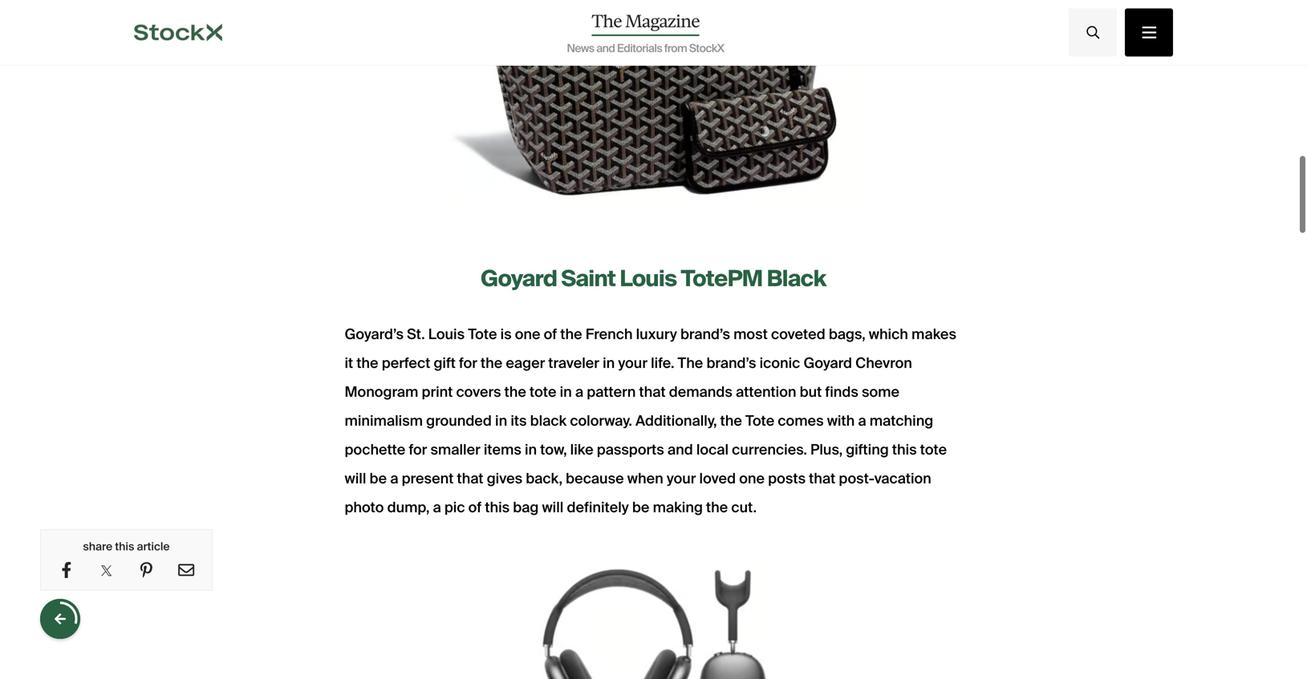Task type: locate. For each thing, give the bounding box(es) containing it.
goyard up is
[[481, 265, 557, 293]]

currencies.
[[732, 441, 807, 459]]

0 horizontal spatial of
[[468, 499, 482, 517]]

your up making
[[667, 470, 696, 488]]

the up traveler
[[560, 325, 582, 344]]

0 horizontal spatial that
[[457, 470, 483, 488]]

but
[[800, 383, 822, 401]]

will right 'bag'
[[542, 499, 564, 517]]

1 horizontal spatial one
[[739, 470, 765, 488]]

for
[[459, 354, 477, 373], [409, 441, 427, 459]]

louis
[[620, 265, 677, 293], [428, 325, 465, 344]]

1 vertical spatial tote
[[468, 325, 497, 344]]

1 horizontal spatial louis
[[620, 265, 677, 293]]

in left the its
[[495, 412, 507, 430]]

coveted
[[771, 325, 825, 344]]

1 vertical spatial brand's
[[706, 354, 756, 373]]

0 horizontal spatial louis
[[428, 325, 465, 344]]

vacation
[[874, 470, 931, 488]]

1 horizontal spatial your
[[667, 470, 696, 488]]

and down additionally,
[[667, 441, 693, 459]]

one right is
[[515, 325, 540, 344]]

brand's left most
[[680, 325, 730, 344]]

the up local
[[720, 412, 742, 430]]

1 vertical spatial will
[[542, 499, 564, 517]]

the left cut.
[[706, 499, 728, 517]]

comes
[[778, 412, 824, 430]]

brand's
[[680, 325, 730, 344], [706, 354, 756, 373]]

with
[[827, 412, 855, 430]]

1 horizontal spatial be
[[632, 499, 649, 517]]

of right pic
[[468, 499, 482, 517]]

tote
[[530, 383, 556, 401], [920, 441, 947, 459]]

attention
[[736, 383, 796, 401]]

black
[[530, 412, 567, 430]]

st.
[[407, 325, 425, 344]]

louis for st.
[[428, 325, 465, 344]]

a up the "dump,"
[[390, 470, 398, 488]]

0 vertical spatial tote
[[530, 383, 556, 401]]

0 vertical spatial this
[[892, 441, 917, 459]]

0 horizontal spatial this
[[115, 540, 134, 554]]

0 vertical spatial be
[[369, 470, 387, 488]]

this up vacation
[[892, 441, 917, 459]]

1 vertical spatial of
[[468, 499, 482, 517]]

bag
[[513, 499, 539, 517]]

0 vertical spatial your
[[618, 354, 647, 373]]

louis inside goyard's st. louis tote is one of the french luxury brand's most coveted bags, which makes it the perfect gift for the eager traveler in your life. the brand's iconic goyard chevron monogram print covers the tote in a pattern that demands attention but finds some minimalism grounded in its black colorway. additionally, the tote comes with a matching pochette for smaller items in tow, like passports and local currencies. plus, gifting this tote will be a present that gives back, because when your loved one posts that post-vacation photo dump, a pic of this bag will definitely be making the cut.
[[428, 325, 465, 344]]

one up cut.
[[739, 470, 765, 488]]

that
[[639, 383, 666, 401], [457, 470, 483, 488], [809, 470, 835, 488]]

your left life.
[[618, 354, 647, 373]]

1 horizontal spatial and
[[667, 441, 693, 459]]

matching
[[869, 412, 933, 430]]

luxury
[[636, 325, 677, 344]]

gift
[[434, 354, 456, 373]]

goyard up finds
[[803, 354, 852, 373]]

1 horizontal spatial tote
[[920, 441, 947, 459]]

minimalism
[[345, 412, 423, 430]]

0 vertical spatial louis
[[620, 265, 677, 293]]

of up traveler
[[544, 325, 557, 344]]

louis for saint
[[620, 265, 677, 293]]

0 horizontal spatial goyard
[[481, 265, 557, 293]]

colorway.
[[570, 412, 632, 430]]

saint
[[561, 265, 615, 293]]

be down when
[[632, 499, 649, 517]]

and
[[596, 41, 615, 56], [667, 441, 693, 459]]

the inside goyard's st. louis tote is one of the french luxury brand's most coveted bags, which makes it the perfect gift for the eager traveler in your life. the brand's iconic goyard chevron monogram print covers the tote in a pattern that demands attention but finds some minimalism grounded in its black colorway. additionally, the tote comes with a matching pochette for smaller items in tow, like passports and local currencies. plus, gifting this tote will be a present that gives back, because when your loved one posts that post-vacation photo dump, a pic of this bag will definitely be making the cut.
[[678, 354, 703, 373]]

life.
[[651, 354, 674, 373]]

1 vertical spatial and
[[667, 441, 693, 459]]

goyard's
[[345, 325, 404, 344]]

the
[[560, 325, 582, 344], [356, 354, 378, 373], [481, 354, 502, 373], [504, 383, 526, 401], [720, 412, 742, 430], [706, 499, 728, 517]]

its
[[511, 412, 527, 430]]

the magazine
[[592, 11, 699, 31]]

1 horizontal spatial that
[[639, 383, 666, 401]]

the up news
[[592, 11, 622, 31]]

1 horizontal spatial will
[[542, 499, 564, 517]]

1 horizontal spatial this
[[485, 499, 510, 517]]

the
[[592, 11, 622, 31], [678, 354, 703, 373]]

will up "photo"
[[345, 470, 366, 488]]

1 vertical spatial goyard
[[803, 354, 852, 373]]

plus,
[[810, 441, 842, 459]]

of
[[544, 325, 557, 344], [468, 499, 482, 517]]

louis up luxury
[[620, 265, 677, 293]]

cut.
[[731, 499, 757, 517]]

2 horizontal spatial this
[[892, 441, 917, 459]]

1 vertical spatial one
[[739, 470, 765, 488]]

0 horizontal spatial and
[[596, 41, 615, 56]]

0 vertical spatial the
[[592, 11, 622, 31]]

perfect
[[382, 354, 430, 373]]

making
[[653, 499, 703, 517]]

brand's down most
[[706, 354, 756, 373]]

the up the covers
[[481, 354, 502, 373]]

post-
[[839, 470, 874, 488]]

0 horizontal spatial tote
[[530, 383, 556, 401]]

1 vertical spatial your
[[667, 470, 696, 488]]

0 vertical spatial tote
[[681, 265, 727, 293]]

1 horizontal spatial for
[[459, 354, 477, 373]]

1 vertical spatial this
[[485, 499, 510, 517]]

2 vertical spatial tote
[[745, 412, 774, 430]]

because
[[566, 470, 624, 488]]

1 horizontal spatial the
[[678, 354, 703, 373]]

that down life.
[[639, 383, 666, 401]]

1 vertical spatial the
[[678, 354, 703, 373]]

tote
[[681, 265, 727, 293], [468, 325, 497, 344], [745, 412, 774, 430]]

your
[[618, 354, 647, 373], [667, 470, 696, 488]]

share this article
[[83, 540, 170, 554]]

the up the its
[[504, 383, 526, 401]]

2 vertical spatial this
[[115, 540, 134, 554]]

0 horizontal spatial the
[[592, 11, 622, 31]]

0 vertical spatial of
[[544, 325, 557, 344]]

eager
[[506, 354, 545, 373]]

0 horizontal spatial for
[[409, 441, 427, 459]]

the right life.
[[678, 354, 703, 373]]

1 vertical spatial louis
[[428, 325, 465, 344]]

0 vertical spatial for
[[459, 354, 477, 373]]

a left pic
[[433, 499, 441, 517]]

a right with
[[858, 412, 866, 430]]

in
[[603, 354, 615, 373], [560, 383, 572, 401], [495, 412, 507, 430], [525, 441, 537, 459]]

be
[[369, 470, 387, 488], [632, 499, 649, 517]]

will
[[345, 470, 366, 488], [542, 499, 564, 517]]

goyard
[[481, 265, 557, 293], [803, 354, 852, 373]]

be down pochette
[[369, 470, 387, 488]]

0 horizontal spatial tote
[[468, 325, 497, 344]]

this right share at the left of page
[[115, 540, 134, 554]]

this
[[892, 441, 917, 459], [485, 499, 510, 517], [115, 540, 134, 554]]

share
[[83, 540, 112, 554]]

goyard's st. louis tote is one of the french luxury brand's most coveted bags, which makes it the perfect gift for the eager traveler in your life. the brand's iconic goyard chevron monogram print covers the tote in a pattern that demands attention but finds some minimalism grounded in its black colorway. additionally, the tote comes with a matching pochette for smaller items in tow, like passports and local currencies. plus, gifting this tote will be a present that gives back, because when your loved one posts that post-vacation photo dump, a pic of this bag will definitely be making the cut.
[[345, 325, 956, 517]]

that down smaller
[[457, 470, 483, 488]]

louis up gift
[[428, 325, 465, 344]]

tote for pm
[[681, 265, 727, 293]]

a
[[575, 383, 583, 401], [858, 412, 866, 430], [390, 470, 398, 488], [433, 499, 441, 517]]

and right news
[[596, 41, 615, 56]]

magazine
[[625, 11, 699, 31]]

bags,
[[829, 325, 865, 344]]

2 horizontal spatial tote
[[745, 412, 774, 430]]

1 horizontal spatial goyard
[[803, 354, 852, 373]]

one
[[515, 325, 540, 344], [739, 470, 765, 488]]

for up present
[[409, 441, 427, 459]]

0 vertical spatial will
[[345, 470, 366, 488]]

most
[[733, 325, 768, 344]]

1 horizontal spatial tote
[[681, 265, 727, 293]]

goyard inside goyard's st. louis tote is one of the french luxury brand's most coveted bags, which makes it the perfect gift for the eager traveler in your life. the brand's iconic goyard chevron monogram print covers the tote in a pattern that demands attention but finds some minimalism grounded in its black colorway. additionally, the tote comes with a matching pochette for smaller items in tow, like passports and local currencies. plus, gifting this tote will be a present that gives back, because when your loved one posts that post-vacation photo dump, a pic of this bag will definitely be making the cut.
[[803, 354, 852, 373]]

this left 'bag'
[[485, 499, 510, 517]]

article
[[137, 540, 170, 554]]

that down plus,
[[809, 470, 835, 488]]

0 vertical spatial and
[[596, 41, 615, 56]]

it
[[345, 354, 353, 373]]

goyard saint louis tote pm black
[[481, 265, 826, 293]]

tote up black
[[530, 383, 556, 401]]

0 vertical spatial one
[[515, 325, 540, 344]]

for right gift
[[459, 354, 477, 373]]

0 horizontal spatial will
[[345, 470, 366, 488]]

tote up vacation
[[920, 441, 947, 459]]



Task type: describe. For each thing, give the bounding box(es) containing it.
gifting
[[846, 441, 889, 459]]

smaller
[[430, 441, 480, 459]]

like
[[570, 441, 593, 459]]

back,
[[526, 470, 562, 488]]

is
[[500, 325, 512, 344]]

when
[[627, 470, 663, 488]]

which
[[869, 325, 908, 344]]

pattern
[[587, 383, 636, 401]]

news and editorials from stockx
[[567, 41, 724, 56]]

stockx
[[689, 41, 724, 56]]

editorials
[[617, 41, 662, 56]]

grounded
[[426, 412, 492, 430]]

gives
[[487, 470, 522, 488]]

black
[[767, 265, 826, 293]]

0 horizontal spatial one
[[515, 325, 540, 344]]

pochette
[[345, 441, 405, 459]]

0 vertical spatial goyard
[[481, 265, 557, 293]]

in down traveler
[[560, 383, 572, 401]]

photo
[[345, 499, 384, 517]]

in down 'french'
[[603, 354, 615, 373]]

loved
[[699, 470, 736, 488]]

dump,
[[387, 499, 430, 517]]

1 vertical spatial for
[[409, 441, 427, 459]]

definitely
[[567, 499, 629, 517]]

chevron
[[855, 354, 912, 373]]

pm
[[727, 265, 763, 293]]

traveler
[[548, 354, 599, 373]]

french
[[586, 325, 633, 344]]

monogram
[[345, 383, 418, 401]]

iconic
[[759, 354, 800, 373]]

demands
[[669, 383, 732, 401]]

covers
[[456, 383, 501, 401]]

1 vertical spatial tote
[[920, 441, 947, 459]]

0 horizontal spatial your
[[618, 354, 647, 373]]

the right the it
[[356, 354, 378, 373]]

0 horizontal spatial be
[[369, 470, 387, 488]]

tow,
[[540, 441, 567, 459]]

1 horizontal spatial of
[[544, 325, 557, 344]]

passports
[[597, 441, 664, 459]]

2 horizontal spatial that
[[809, 470, 835, 488]]

additionally,
[[635, 412, 717, 430]]

and inside goyard's st. louis tote is one of the french luxury brand's most coveted bags, which makes it the perfect gift for the eager traveler in your life. the brand's iconic goyard chevron monogram print covers the tote in a pattern that demands attention but finds some minimalism grounded in its black colorway. additionally, the tote comes with a matching pochette for smaller items in tow, like passports and local currencies. plus, gifting this tote will be a present that gives back, because when your loved one posts that post-vacation photo dump, a pic of this bag will definitely be making the cut.
[[667, 441, 693, 459]]

from
[[664, 41, 687, 56]]

tote for is
[[468, 325, 497, 344]]

posts
[[768, 470, 806, 488]]

pic
[[444, 499, 465, 517]]

local
[[696, 441, 729, 459]]

in left tow,
[[525, 441, 537, 459]]

news
[[567, 41, 594, 56]]

1 vertical spatial be
[[632, 499, 649, 517]]

some
[[862, 383, 899, 401]]

Search for articles, series, etc. text field
[[1069, 8, 1117, 57]]

finds
[[825, 383, 858, 401]]

print
[[422, 383, 453, 401]]

a down traveler
[[575, 383, 583, 401]]

makes
[[911, 325, 956, 344]]

items
[[484, 441, 521, 459]]

0 vertical spatial brand's
[[680, 325, 730, 344]]

present
[[402, 470, 454, 488]]



Task type: vqa. For each thing, say whether or not it's contained in the screenshot.
rightmost will
yes



